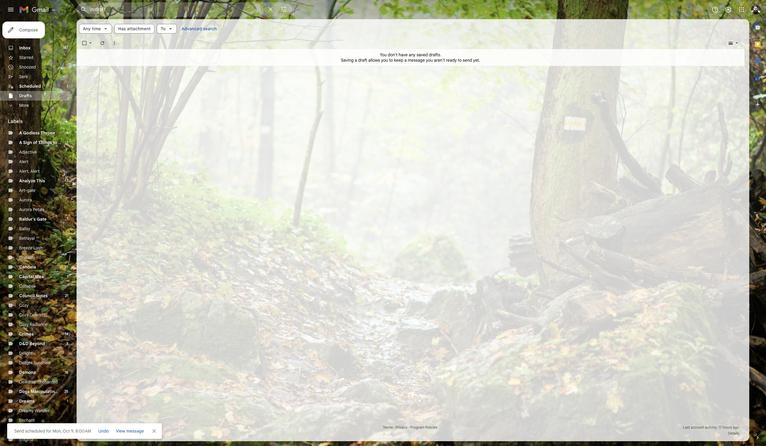 Task type: locate. For each thing, give the bounding box(es) containing it.
0 vertical spatial cozy
[[19, 303, 29, 308]]

4
[[66, 131, 68, 135]]

a sign of things to come
[[19, 140, 70, 145]]

scheduled link
[[19, 84, 41, 89]]

alert
[[19, 159, 28, 164], [30, 169, 40, 174]]

account
[[691, 425, 705, 430]]

last
[[684, 425, 691, 430]]

capital
[[19, 274, 34, 279]]

terms link
[[383, 425, 393, 430]]

0 vertical spatial dewdrop
[[30, 312, 47, 318]]

1 right this
[[67, 179, 68, 183]]

3 cozy from the top
[[19, 322, 29, 327]]

dreams
[[19, 399, 35, 404]]

labels heading
[[8, 119, 63, 125]]

saved
[[417, 52, 428, 58]]

1 horizontal spatial a
[[405, 58, 407, 63]]

1 horizontal spatial message
[[408, 58, 425, 63]]

any
[[409, 52, 416, 58]]

cozy down cozy link
[[19, 312, 29, 318]]

0 horizontal spatial a
[[355, 58, 357, 63]]

enchanted up manipulating
[[37, 379, 58, 385]]

2 1 from the top
[[67, 179, 68, 183]]

capital idea link
[[19, 274, 44, 279]]

delight sunshine link
[[19, 360, 51, 366]]

art-
[[19, 188, 27, 193]]

sunshine
[[34, 360, 51, 366]]

1 vertical spatial dewdrop
[[19, 379, 36, 385]]

gb right 0.15
[[89, 431, 94, 436]]

collapse
[[19, 284, 36, 289]]

1 vertical spatial a
[[19, 140, 22, 145]]

petals
[[33, 207, 44, 212]]

delight down d&d
[[19, 351, 33, 356]]

3 1 from the top
[[67, 217, 68, 221]]

0 vertical spatial a
[[19, 130, 22, 136]]

2 3 from the top
[[66, 341, 68, 346]]

compose
[[19, 27, 38, 33]]

terms
[[383, 425, 393, 430]]

alert
[[7, 14, 757, 439]]

of for things
[[33, 140, 37, 145]]

1 · from the left
[[394, 425, 395, 430]]

beyond
[[30, 341, 45, 347]]

21 for candela
[[65, 265, 68, 269]]

0.15
[[81, 431, 88, 436]]

delight down delight link at the left bottom
[[19, 360, 33, 366]]

1 aurora from the top
[[19, 197, 32, 203]]

have
[[399, 52, 408, 58]]

14
[[65, 332, 68, 336]]

tab list
[[750, 19, 767, 425]]

1 horizontal spatial gb
[[103, 431, 108, 436]]

1 horizontal spatial of
[[95, 431, 98, 436]]

delight for delight link at the left bottom
[[19, 351, 33, 356]]

a
[[19, 130, 22, 136], [19, 140, 22, 145]]

cozy down the "council"
[[19, 303, 29, 308]]

message
[[408, 58, 425, 63], [126, 429, 144, 434]]

you right allows
[[382, 58, 388, 63]]

advanced search options image
[[278, 3, 290, 15]]

adjective link
[[19, 149, 37, 155]]

1 vertical spatial cozy
[[19, 312, 29, 318]]

1 delight from the top
[[19, 351, 33, 356]]

1 for a sign of things to come
[[67, 140, 68, 145]]

main content
[[77, 19, 750, 442]]

1 down 4
[[67, 140, 68, 145]]

2 cozy from the top
[[19, 312, 29, 318]]

gate
[[27, 188, 35, 193]]

footer
[[77, 425, 745, 437]]

3 for scheduled
[[66, 84, 68, 88]]

footer containing terms
[[77, 425, 745, 437]]

to
[[389, 58, 393, 63], [458, 58, 462, 63], [53, 140, 57, 145]]

breeze lush link
[[19, 245, 43, 251]]

alert up analyze this
[[30, 169, 40, 174]]

to left "keep"
[[389, 58, 393, 63]]

a for a godless throne
[[19, 130, 22, 136]]

drafts.
[[429, 52, 442, 58]]

1 right gate
[[67, 217, 68, 221]]

brutality
[[19, 255, 35, 260]]

0 vertical spatial aurora
[[19, 197, 32, 203]]

· right privacy
[[409, 425, 410, 430]]

1 down 25 on the bottom of the page
[[67, 399, 68, 403]]

aurora down aurora link
[[19, 207, 32, 212]]

2 horizontal spatial to
[[458, 58, 462, 63]]

1 horizontal spatial to
[[389, 58, 393, 63]]

send scheduled for mon, oct 9, 8:00 am
[[14, 429, 91, 434]]

baldur's gate link
[[19, 217, 47, 222]]

snoozed link
[[19, 64, 36, 70]]

adjective
[[19, 149, 37, 155]]

settings image
[[725, 6, 733, 13]]

used
[[109, 431, 117, 436]]

council notes
[[19, 293, 48, 299]]

time
[[58, 389, 68, 394]]

1 1 from the top
[[67, 140, 68, 145]]

2 aurora from the top
[[19, 207, 32, 212]]

cozy up the crimes link at the left bottom of page
[[19, 322, 29, 327]]

of right sign
[[33, 140, 37, 145]]

crimes link
[[19, 332, 34, 337]]

1 vertical spatial of
[[95, 431, 98, 436]]

1 vertical spatial alert
[[30, 169, 40, 174]]

1 a from the top
[[19, 130, 22, 136]]

message right have
[[408, 58, 425, 63]]

cozy dewdrop link
[[19, 312, 47, 318]]

enigma
[[19, 437, 33, 442]]

enchant link
[[19, 418, 35, 423]]

1 horizontal spatial alert
[[30, 169, 40, 174]]

d&d beyond link
[[19, 341, 45, 347]]

delight
[[19, 351, 33, 356], [19, 360, 33, 366]]

1 right idea
[[67, 274, 68, 279]]

a left draft
[[355, 58, 357, 63]]

sent
[[19, 74, 28, 79]]

1 horizontal spatial ·
[[409, 425, 410, 430]]

breeze lush
[[19, 245, 43, 251]]

3
[[66, 84, 68, 88], [66, 341, 68, 346]]

gb right 15
[[103, 431, 108, 436]]

0 vertical spatial alert
[[19, 159, 28, 164]]

1 vertical spatial enchanted
[[19, 427, 40, 433]]

0 horizontal spatial ·
[[394, 425, 395, 430]]

dewdrop up radiance
[[30, 312, 47, 318]]

0 vertical spatial of
[[33, 140, 37, 145]]

5 1 from the top
[[67, 399, 68, 403]]

a left sign
[[19, 140, 22, 145]]

breeze
[[19, 245, 32, 251]]

things
[[38, 140, 52, 145]]

1 3 from the top
[[66, 84, 68, 88]]

1 horizontal spatial you
[[426, 58, 433, 63]]

toggle split pane mode image
[[728, 40, 734, 46]]

a right "keep"
[[405, 58, 407, 63]]

2 vertical spatial cozy
[[19, 322, 29, 327]]

capital idea
[[19, 274, 44, 279]]

this
[[36, 178, 45, 184]]

15
[[99, 431, 102, 436]]

a sign of things to come link
[[19, 140, 70, 145]]

d&d
[[19, 341, 28, 347]]

of left 15
[[95, 431, 98, 436]]

dreamy wander link
[[19, 408, 49, 414]]

2 delight from the top
[[19, 360, 33, 366]]

search
[[203, 26, 217, 31]]

4 1 from the top
[[67, 274, 68, 279]]

1 cozy from the top
[[19, 303, 29, 308]]

0 vertical spatial message
[[408, 58, 425, 63]]

you left aren't
[[426, 58, 433, 63]]

refresh image
[[99, 40, 105, 46]]

0 horizontal spatial gb
[[89, 431, 94, 436]]

has
[[118, 26, 126, 31]]

dreamy wander
[[19, 408, 49, 414]]

send
[[463, 58, 473, 63]]

0 vertical spatial 3
[[66, 84, 68, 88]]

council notes link
[[19, 293, 48, 299]]

dewdrop down demons
[[19, 379, 36, 385]]

saving
[[341, 58, 354, 63]]

alert, alert
[[19, 169, 40, 174]]

to
[[161, 26, 166, 31]]

more
[[19, 103, 29, 108]]

aren't
[[434, 58, 445, 63]]

message right follow link to manage storage image
[[126, 429, 144, 434]]

1 vertical spatial 3
[[66, 341, 68, 346]]

· right terms link
[[394, 425, 395, 430]]

None search field
[[77, 2, 292, 17]]

aurora
[[19, 197, 32, 203], [19, 207, 32, 212]]

to left 'send'
[[458, 58, 462, 63]]

message inside the 'you don't have any saved drafts. saving a draft allows you to keep a message you aren't ready to send yet.'
[[408, 58, 425, 63]]

search mail image
[[78, 4, 89, 15]]

of inside labels navigation
[[33, 140, 37, 145]]

0 horizontal spatial you
[[382, 58, 388, 63]]

0 horizontal spatial of
[[33, 140, 37, 145]]

2 21 from the top
[[65, 294, 68, 298]]

1 vertical spatial message
[[126, 429, 144, 434]]

you
[[380, 52, 387, 58]]

advanced
[[182, 26, 202, 31]]

a left godless
[[19, 130, 22, 136]]

to left "come" on the left top of the page
[[53, 140, 57, 145]]

undo
[[98, 429, 109, 434]]

1 vertical spatial 21
[[65, 294, 68, 298]]

0 horizontal spatial message
[[126, 429, 144, 434]]

enchanted down enchant
[[19, 427, 40, 433]]

1 21 from the top
[[65, 265, 68, 269]]

sent link
[[19, 74, 28, 79]]

1 vertical spatial aurora
[[19, 207, 32, 212]]

of inside footer
[[95, 431, 98, 436]]

9,
[[71, 429, 74, 434]]

compose button
[[2, 22, 45, 38]]

draft
[[358, 58, 368, 63]]

ballsy
[[19, 226, 30, 232]]

1 vertical spatial delight
[[19, 360, 33, 366]]

21 for council notes
[[65, 294, 68, 298]]

message inside alert
[[126, 429, 144, 434]]

alert up alert,
[[19, 159, 28, 164]]

aurora down art-gate link
[[19, 197, 32, 203]]

dreamy
[[19, 408, 34, 414]]

2 a from the top
[[19, 140, 22, 145]]

manipulating
[[31, 389, 57, 394]]

21
[[65, 265, 68, 269], [65, 294, 68, 298]]

0 vertical spatial 21
[[65, 265, 68, 269]]

analyze this
[[19, 178, 45, 184]]

0 horizontal spatial to
[[53, 140, 57, 145]]

None checkbox
[[81, 40, 87, 46]]

0 vertical spatial delight
[[19, 351, 33, 356]]



Task type: vqa. For each thing, say whether or not it's contained in the screenshot.


Task type: describe. For each thing, give the bounding box(es) containing it.
147
[[63, 46, 68, 50]]

a godless throne link
[[19, 130, 55, 136]]

1 gb from the left
[[89, 431, 94, 436]]

a for a sign of things to come
[[19, 140, 22, 145]]

cozy for cozy dewdrop
[[19, 312, 29, 318]]

view message
[[116, 429, 144, 434]]

0.15 gb of 15 gb used
[[81, 431, 117, 436]]

betrayal link
[[19, 236, 35, 241]]

2 a from the left
[[405, 58, 407, 63]]

delight link
[[19, 351, 33, 356]]

scheduled
[[19, 84, 41, 89]]

17
[[719, 425, 722, 430]]

8:00 am
[[76, 429, 91, 434]]

cozy radiance
[[19, 322, 47, 327]]

activity:
[[706, 425, 718, 430]]

terms · privacy · program policies
[[383, 425, 438, 430]]

dogs manipulating time
[[19, 389, 68, 394]]

to button
[[157, 24, 177, 34]]

enigma link
[[19, 437, 33, 442]]

oct
[[63, 429, 70, 434]]

advanced search button
[[179, 23, 220, 34]]

18
[[65, 370, 68, 375]]

any
[[83, 26, 91, 31]]

cozy for cozy radiance
[[19, 322, 29, 327]]

policies
[[426, 425, 438, 430]]

details link
[[729, 431, 740, 436]]

follow link to manage storage image
[[120, 431, 126, 437]]

alert, alert link
[[19, 169, 40, 174]]

gate
[[37, 217, 47, 222]]

art-gate link
[[19, 188, 35, 193]]

demons
[[19, 370, 36, 375]]

labels navigation
[[0, 19, 77, 446]]

aurora petals link
[[19, 207, 44, 212]]

analyze this link
[[19, 178, 45, 184]]

yet.
[[474, 58, 481, 63]]

alert containing send scheduled for mon, oct 9, 8:00 am
[[7, 14, 757, 439]]

last account activity: 17 hours ago details
[[684, 425, 740, 436]]

support image
[[712, 6, 719, 13]]

of for 15
[[95, 431, 98, 436]]

cozy link
[[19, 303, 29, 308]]

ago
[[734, 425, 740, 430]]

2 · from the left
[[409, 425, 410, 430]]

3 for d&d beyond
[[66, 341, 68, 346]]

program
[[411, 425, 425, 430]]

enchanted link
[[19, 427, 40, 433]]

dreams link
[[19, 399, 35, 404]]

clear search image
[[265, 3, 277, 15]]

dogs manipulating time link
[[19, 389, 68, 394]]

Search mail text field
[[90, 7, 264, 13]]

advanced search
[[182, 26, 217, 31]]

aurora link
[[19, 197, 32, 203]]

enchant
[[19, 418, 35, 423]]

aurora for aurora petals
[[19, 207, 32, 212]]

idea
[[35, 274, 44, 279]]

inbox
[[19, 45, 31, 51]]

undo alert
[[96, 426, 111, 437]]

inbox link
[[19, 45, 31, 51]]

1 for dreams
[[67, 399, 68, 403]]

any time
[[83, 26, 101, 31]]

godless
[[23, 130, 40, 136]]

25
[[64, 389, 68, 394]]

scheduled
[[25, 429, 45, 434]]

program policies link
[[411, 425, 438, 430]]

to inside labels navigation
[[53, 140, 57, 145]]

1 for analyze this
[[67, 179, 68, 183]]

1 you from the left
[[382, 58, 388, 63]]

delight for delight sunshine
[[19, 360, 33, 366]]

more button
[[0, 101, 72, 110]]

1 for capital idea
[[67, 274, 68, 279]]

notes
[[36, 293, 48, 299]]

2 gb from the left
[[103, 431, 108, 436]]

labels
[[8, 119, 23, 125]]

delight sunshine
[[19, 360, 51, 366]]

1 for baldur's gate
[[67, 217, 68, 221]]

sign
[[23, 140, 32, 145]]

brutality link
[[19, 255, 35, 260]]

starred link
[[19, 55, 33, 60]]

baldur's
[[19, 217, 36, 222]]

dewdrop enchanted link
[[19, 379, 58, 385]]

aurora for aurora link
[[19, 197, 32, 203]]

alert,
[[19, 169, 29, 174]]

art-gate
[[19, 188, 35, 193]]

details
[[729, 431, 740, 436]]

hours
[[723, 425, 733, 430]]

candela
[[19, 264, 36, 270]]

drafts
[[19, 93, 32, 99]]

baldur's gate
[[19, 217, 47, 222]]

gmail image
[[19, 4, 52, 16]]

more image
[[111, 40, 117, 46]]

0 vertical spatial enchanted
[[37, 379, 58, 385]]

demons link
[[19, 370, 36, 375]]

radiance
[[30, 322, 47, 327]]

main menu image
[[7, 6, 14, 13]]

1 a from the left
[[355, 58, 357, 63]]

throne
[[41, 130, 55, 136]]

betrayal
[[19, 236, 35, 241]]

main content containing any time
[[77, 19, 750, 442]]

time
[[92, 26, 101, 31]]

cozy for cozy link
[[19, 303, 29, 308]]

2 you from the left
[[426, 58, 433, 63]]

0 horizontal spatial alert
[[19, 159, 28, 164]]

privacy link
[[396, 425, 408, 430]]

footer inside "main content"
[[77, 425, 745, 437]]

dogs
[[19, 389, 30, 394]]



